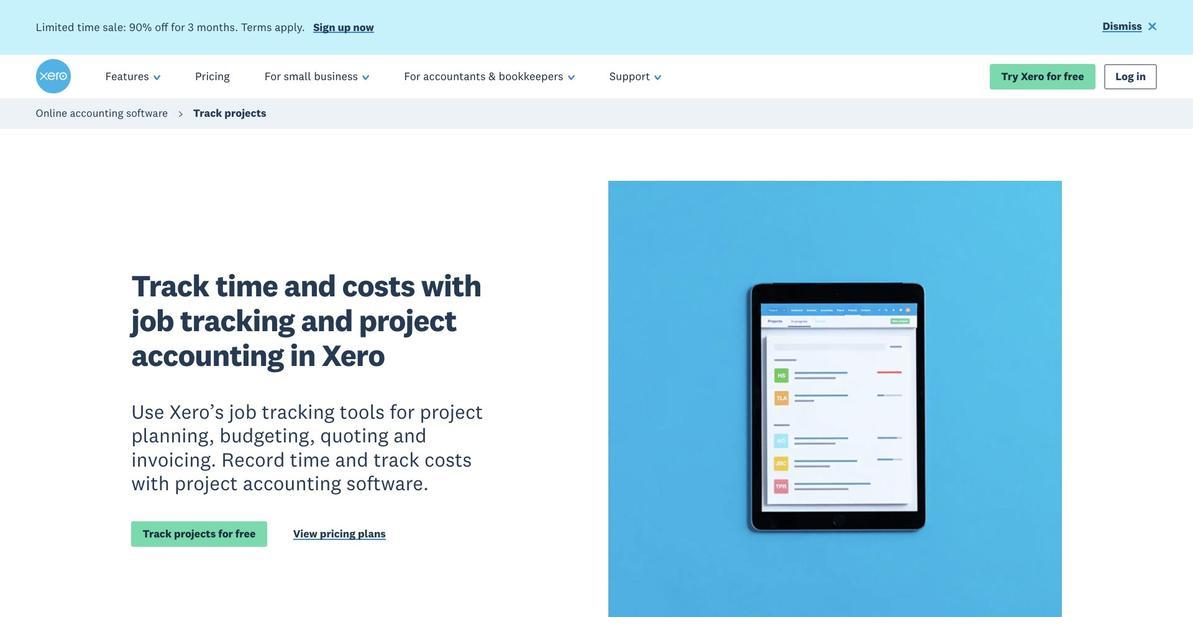 Task type: locate. For each thing, give the bounding box(es) containing it.
sign up now link
[[313, 20, 374, 37]]

1 vertical spatial free
[[236, 527, 256, 541]]

1 vertical spatial xero
[[322, 337, 385, 374]]

0 vertical spatial xero
[[1022, 69, 1045, 83]]

0 vertical spatial with
[[421, 266, 482, 304]]

0 vertical spatial track
[[193, 106, 222, 120]]

0 vertical spatial projects
[[225, 106, 266, 120]]

&
[[489, 69, 496, 83]]

0 horizontal spatial costs
[[342, 266, 415, 304]]

track inside "track projects for free" link
[[143, 527, 172, 541]]

1 horizontal spatial free
[[1065, 69, 1085, 83]]

track projects link
[[193, 106, 266, 120]]

1 vertical spatial job
[[229, 399, 257, 424]]

costs inside track time and costs with job tracking and project accounting in xero
[[342, 266, 415, 304]]

0 vertical spatial costs
[[342, 266, 415, 304]]

1 horizontal spatial projects
[[225, 106, 266, 120]]

track
[[374, 447, 420, 472]]

for
[[265, 69, 281, 83], [404, 69, 421, 83]]

0 horizontal spatial for
[[265, 69, 281, 83]]

2 for from the left
[[404, 69, 421, 83]]

90%
[[129, 20, 152, 34]]

projects inside "track projects for free" link
[[174, 527, 216, 541]]

try xero for free link
[[990, 64, 1096, 89]]

1 vertical spatial tracking
[[262, 399, 335, 424]]

2 vertical spatial time
[[290, 447, 330, 472]]

costs inside use xero's job tracking tools for project planning, budgeting, quoting and invoicing. record time and track costs with project accounting software.
[[425, 447, 472, 472]]

for
[[171, 20, 185, 34], [1047, 69, 1062, 83], [390, 399, 415, 424], [218, 527, 233, 541]]

0 vertical spatial accounting
[[70, 106, 123, 120]]

for small business button
[[247, 55, 387, 98]]

time inside use xero's job tracking tools for project planning, budgeting, quoting and invoicing. record time and track costs with project accounting software.
[[290, 447, 330, 472]]

1 vertical spatial time
[[216, 266, 278, 304]]

1 vertical spatial track
[[131, 266, 209, 304]]

2 horizontal spatial time
[[290, 447, 330, 472]]

support
[[610, 69, 650, 83]]

for for for small business
[[265, 69, 281, 83]]

1 vertical spatial with
[[131, 471, 170, 496]]

project
[[359, 301, 457, 339], [420, 399, 483, 424], [175, 471, 238, 496]]

0 horizontal spatial in
[[290, 337, 316, 374]]

invoicing.
[[131, 447, 216, 472]]

accounting inside use xero's job tracking tools for project planning, budgeting, quoting and invoicing. record time and track costs with project accounting software.
[[243, 471, 341, 496]]

small
[[284, 69, 311, 83]]

dismiss button
[[1103, 19, 1158, 36]]

online
[[36, 106, 67, 120]]

0 horizontal spatial xero
[[322, 337, 385, 374]]

for left "accountants"
[[404, 69, 421, 83]]

in
[[1137, 69, 1147, 83], [290, 337, 316, 374]]

months.
[[197, 20, 238, 34]]

pricing
[[195, 69, 230, 83]]

1 for from the left
[[265, 69, 281, 83]]

1 vertical spatial in
[[290, 337, 316, 374]]

up
[[338, 20, 351, 34]]

bookkeepers
[[499, 69, 564, 83]]

a list of the current jobs that are being tracked displays in xero's project accounting software. image
[[609, 181, 1062, 617]]

for inside dropdown button
[[404, 69, 421, 83]]

for left small
[[265, 69, 281, 83]]

time
[[77, 20, 100, 34], [216, 266, 278, 304], [290, 447, 330, 472]]

1 vertical spatial projects
[[174, 527, 216, 541]]

projects inside breadcrumbs element
[[225, 106, 266, 120]]

0 vertical spatial free
[[1065, 69, 1085, 83]]

1 horizontal spatial with
[[421, 266, 482, 304]]

for accountants & bookkeepers button
[[387, 55, 592, 98]]

xero right try
[[1022, 69, 1045, 83]]

job
[[131, 301, 174, 339], [229, 399, 257, 424]]

sale:
[[103, 20, 126, 34]]

0 horizontal spatial with
[[131, 471, 170, 496]]

breadcrumbs element
[[0, 98, 1194, 129]]

terms
[[241, 20, 272, 34]]

accounting
[[70, 106, 123, 120], [131, 337, 284, 374], [243, 471, 341, 496]]

view pricing plans link
[[293, 527, 386, 544]]

track
[[193, 106, 222, 120], [131, 266, 209, 304], [143, 527, 172, 541]]

time for limited
[[77, 20, 100, 34]]

0 horizontal spatial time
[[77, 20, 100, 34]]

track inside breadcrumbs element
[[193, 106, 222, 120]]

accounting right online
[[70, 106, 123, 120]]

free left view
[[236, 527, 256, 541]]

0 vertical spatial time
[[77, 20, 100, 34]]

costs
[[342, 266, 415, 304], [425, 447, 472, 472]]

pricing link
[[178, 55, 247, 98]]

track for track projects for free
[[143, 527, 172, 541]]

record
[[221, 447, 285, 472]]

1 horizontal spatial costs
[[425, 447, 472, 472]]

quoting
[[320, 423, 389, 448]]

1 horizontal spatial time
[[216, 266, 278, 304]]

track inside track time and costs with job tracking and project accounting in xero
[[131, 266, 209, 304]]

try xero for free
[[1002, 69, 1085, 83]]

accounting up xero's
[[131, 337, 284, 374]]

1 horizontal spatial in
[[1137, 69, 1147, 83]]

accounting inside breadcrumbs element
[[70, 106, 123, 120]]

0 vertical spatial tracking
[[180, 301, 295, 339]]

2 vertical spatial accounting
[[243, 471, 341, 496]]

0 vertical spatial project
[[359, 301, 457, 339]]

0 vertical spatial job
[[131, 301, 174, 339]]

features button
[[88, 55, 178, 98]]

time inside track time and costs with job tracking and project accounting in xero
[[216, 266, 278, 304]]

0 horizontal spatial free
[[236, 527, 256, 541]]

track for track time and costs with job tracking and project accounting in xero
[[131, 266, 209, 304]]

1 horizontal spatial for
[[404, 69, 421, 83]]

job inside use xero's job tracking tools for project planning, budgeting, quoting and invoicing. record time and track costs with project accounting software.
[[229, 399, 257, 424]]

and
[[284, 266, 336, 304], [301, 301, 353, 339], [394, 423, 427, 448], [335, 447, 369, 472]]

free left log
[[1065, 69, 1085, 83]]

business
[[314, 69, 358, 83]]

for inside dropdown button
[[265, 69, 281, 83]]

projects
[[225, 106, 266, 120], [174, 527, 216, 541]]

xero up tools
[[322, 337, 385, 374]]

2 vertical spatial track
[[143, 527, 172, 541]]

track projects for free
[[143, 527, 256, 541]]

1 vertical spatial accounting
[[131, 337, 284, 374]]

0 horizontal spatial projects
[[174, 527, 216, 541]]

sign up now
[[313, 20, 374, 34]]

tracking inside use xero's job tracking tools for project planning, budgeting, quoting and invoicing. record time and track costs with project accounting software.
[[262, 399, 335, 424]]

1 horizontal spatial job
[[229, 399, 257, 424]]

plans
[[358, 527, 386, 541]]

in inside track time and costs with job tracking and project accounting in xero
[[290, 337, 316, 374]]

xero
[[1022, 69, 1045, 83], [322, 337, 385, 374]]

accounting up view
[[243, 471, 341, 496]]

tracking
[[180, 301, 295, 339], [262, 399, 335, 424]]

free
[[1065, 69, 1085, 83], [236, 527, 256, 541]]

0 horizontal spatial job
[[131, 301, 174, 339]]

with
[[421, 266, 482, 304], [131, 471, 170, 496]]

1 vertical spatial costs
[[425, 447, 472, 472]]

projects for track projects for free
[[174, 527, 216, 541]]



Task type: describe. For each thing, give the bounding box(es) containing it.
pricing
[[320, 527, 356, 541]]

budgeting,
[[220, 423, 315, 448]]

planning,
[[131, 423, 215, 448]]

projects for track projects
[[225, 106, 266, 120]]

track projects for free link
[[131, 522, 267, 547]]

xero homepage image
[[36, 59, 71, 94]]

for for for accountants & bookkeepers
[[404, 69, 421, 83]]

job inside track time and costs with job tracking and project accounting in xero
[[131, 301, 174, 339]]

log
[[1116, 69, 1135, 83]]

project inside track time and costs with job tracking and project accounting in xero
[[359, 301, 457, 339]]

0 vertical spatial in
[[1137, 69, 1147, 83]]

sign
[[313, 20, 336, 34]]

1 vertical spatial project
[[420, 399, 483, 424]]

free for track projects for free
[[236, 527, 256, 541]]

track for track projects
[[193, 106, 222, 120]]

software.
[[346, 471, 429, 496]]

apply.
[[275, 20, 305, 34]]

for small business
[[265, 69, 358, 83]]

dismiss
[[1103, 19, 1143, 33]]

with inside track time and costs with job tracking and project accounting in xero
[[421, 266, 482, 304]]

with inside use xero's job tracking tools for project planning, budgeting, quoting and invoicing. record time and track costs with project accounting software.
[[131, 471, 170, 496]]

accountants
[[423, 69, 486, 83]]

try
[[1002, 69, 1019, 83]]

use
[[131, 399, 164, 424]]

track projects
[[193, 106, 266, 120]]

support button
[[592, 55, 679, 98]]

track time and costs with job tracking and project accounting in xero
[[131, 266, 482, 374]]

for inside use xero's job tracking tools for project planning, budgeting, quoting and invoicing. record time and track costs with project accounting software.
[[390, 399, 415, 424]]

xero inside track time and costs with job tracking and project accounting in xero
[[322, 337, 385, 374]]

log in
[[1116, 69, 1147, 83]]

xero's
[[169, 399, 224, 424]]

now
[[353, 20, 374, 34]]

free for try xero for free
[[1065, 69, 1085, 83]]

view pricing plans
[[293, 527, 386, 541]]

use xero's job tracking tools for project planning, budgeting, quoting and invoicing. record time and track costs with project accounting software.
[[131, 399, 483, 496]]

3
[[188, 20, 194, 34]]

tools
[[340, 399, 385, 424]]

2 vertical spatial project
[[175, 471, 238, 496]]

limited
[[36, 20, 74, 34]]

limited time sale: 90% off for 3 months. terms apply.
[[36, 20, 305, 34]]

1 horizontal spatial xero
[[1022, 69, 1045, 83]]

view
[[293, 527, 318, 541]]

software
[[126, 106, 168, 120]]

for accountants & bookkeepers
[[404, 69, 564, 83]]

time for track
[[216, 266, 278, 304]]

accounting inside track time and costs with job tracking and project accounting in xero
[[131, 337, 284, 374]]

features
[[105, 69, 149, 83]]

online accounting software link
[[36, 106, 168, 120]]

tracking inside track time and costs with job tracking and project accounting in xero
[[180, 301, 295, 339]]

off
[[155, 20, 168, 34]]

log in link
[[1105, 64, 1158, 89]]

online accounting software
[[36, 106, 168, 120]]



Task type: vqa. For each thing, say whether or not it's contained in the screenshot.
the bottommost the media
no



